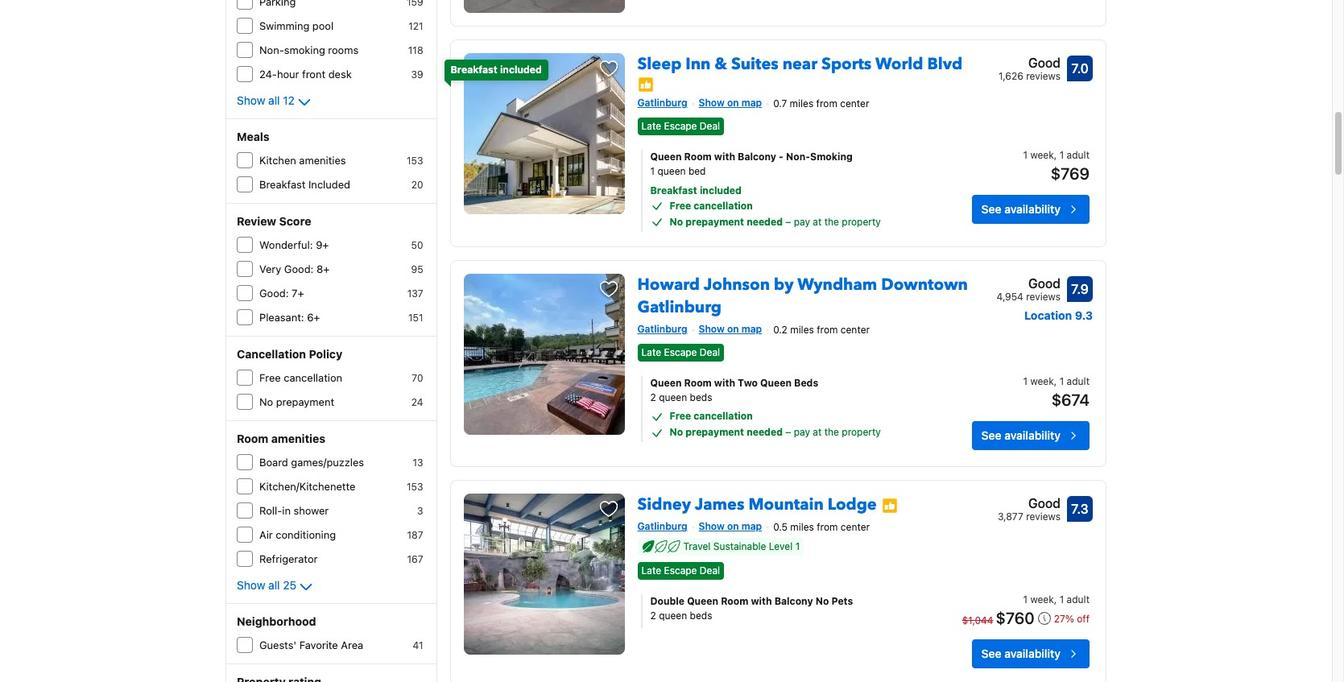 Task type: vqa. For each thing, say whether or not it's contained in the screenshot.
Family Suite link
no



Task type: describe. For each thing, give the bounding box(es) containing it.
kitchen/kitchenette
[[259, 480, 356, 493]]

2 property from the top
[[842, 426, 881, 438]]

no inside double queen room with balcony no pets 2 queen beds
[[816, 596, 829, 608]]

1 2 from the top
[[650, 392, 656, 404]]

2 queen beds
[[650, 392, 712, 404]]

1 property from the top
[[842, 216, 881, 228]]

27% off
[[1054, 613, 1090, 625]]

0 vertical spatial balcony
[[738, 151, 777, 163]]

no down 1 queen bed breakfast included
[[670, 216, 683, 228]]

39
[[411, 68, 423, 81]]

1 at from the top
[[813, 216, 822, 228]]

howard johnson by wyndham downtown gatlinburg image
[[464, 274, 625, 435]]

room inside queen room with two queen beds link
[[684, 377, 712, 389]]

1 needed from the top
[[747, 216, 783, 228]]

hour
[[277, 68, 299, 81]]

121
[[409, 20, 423, 32]]

all for 12
[[268, 93, 280, 107]]

double queen room with balcony no pets link
[[650, 595, 923, 609]]

queen up 1 queen bed breakfast included
[[650, 151, 682, 163]]

lodge
[[828, 494, 877, 516]]

20
[[411, 179, 423, 191]]

$674
[[1052, 391, 1090, 409]]

1,626
[[999, 70, 1024, 82]]

25
[[283, 578, 297, 592]]

$760
[[996, 609, 1035, 628]]

show inside show all 25 dropdown button
[[237, 578, 265, 592]]

howard johnson by wyndham downtown gatlinburg
[[638, 274, 968, 318]]

sleep inn & suites near sports world blvd link
[[638, 46, 963, 75]]

show for double queen room with balcony no pets
[[699, 521, 725, 533]]

24-
[[259, 68, 277, 81]]

sidney james mountain lodge
[[638, 494, 877, 516]]

scored 7.0 element
[[1067, 55, 1093, 81]]

2 show on map from the top
[[699, 323, 762, 335]]

151
[[408, 312, 423, 324]]

&
[[715, 53, 727, 75]]

good 4,954 reviews
[[997, 276, 1061, 303]]

good 1,626 reviews
[[999, 55, 1061, 82]]

with for $769
[[714, 151, 735, 163]]

wonderful: 9+
[[259, 238, 329, 251]]

3 adult from the top
[[1067, 594, 1090, 606]]

queen right two
[[760, 377, 792, 389]]

queen room with balcony - non-smoking
[[650, 151, 853, 163]]

beds
[[794, 377, 819, 389]]

breakfast included
[[451, 63, 542, 75]]

with inside double queen room with balcony no pets 2 queen beds
[[751, 596, 772, 608]]

off
[[1077, 613, 1090, 625]]

118
[[408, 44, 423, 56]]

1 week , 1 adult $674
[[1023, 376, 1090, 409]]

map for mountain
[[742, 521, 762, 533]]

score
[[279, 214, 311, 228]]

gatlinburg for 0.5
[[638, 521, 688, 533]]

included
[[309, 178, 350, 191]]

good element for sleep inn & suites near sports world blvd
[[999, 53, 1061, 72]]

blvd
[[928, 53, 963, 75]]

conditioning
[[276, 528, 336, 541]]

escape for sidney
[[664, 565, 697, 577]]

no prepayment
[[259, 396, 334, 408]]

1 vertical spatial free cancellation
[[259, 371, 342, 384]]

with for $674
[[714, 377, 735, 389]]

from for lodge
[[817, 521, 838, 533]]

availability for sidney james mountain lodge
[[1005, 647, 1061, 661]]

3
[[417, 505, 423, 517]]

2 availability from the top
[[1005, 429, 1061, 442]]

2 the from the top
[[825, 426, 839, 438]]

no down 2 queen beds
[[670, 426, 683, 438]]

2 deal from the top
[[700, 347, 720, 359]]

favorite
[[299, 639, 338, 652]]

reviews inside good 4,954 reviews
[[1026, 291, 1061, 303]]

1 vertical spatial from
[[817, 324, 838, 336]]

13
[[413, 457, 423, 469]]

2 inside double queen room with balcony no pets 2 queen beds
[[650, 610, 656, 622]]

9.3
[[1075, 309, 1093, 322]]

howard johnson by wyndham downtown gatlinburg link
[[638, 268, 968, 318]]

world
[[876, 53, 924, 75]]

show all 12 button
[[237, 93, 314, 112]]

roll-in shower
[[259, 504, 329, 517]]

front
[[302, 68, 326, 81]]

41
[[413, 640, 423, 652]]

room inside double queen room with balcony no pets 2 queen beds
[[721, 596, 749, 608]]

good for sleep inn & suites near sports world blvd
[[1029, 55, 1061, 70]]

2 vertical spatial free cancellation
[[670, 410, 753, 422]]

0 vertical spatial good:
[[284, 263, 314, 275]]

153 for kitchen/kitchenette
[[407, 481, 423, 493]]

2 center from the top
[[841, 324, 870, 336]]

shower
[[294, 504, 329, 517]]

travel
[[684, 541, 711, 553]]

inn
[[686, 53, 711, 75]]

downtown
[[881, 274, 968, 296]]

in
[[282, 504, 291, 517]]

0 vertical spatial prepayment
[[686, 216, 744, 228]]

week for $769
[[1031, 149, 1054, 161]]

queen for 2
[[659, 392, 687, 404]]

pleasant:
[[259, 311, 304, 324]]

queen room with two queen beds
[[650, 377, 819, 389]]

187
[[407, 529, 423, 541]]

amenities for room amenities
[[271, 432, 325, 445]]

2 see availability from the top
[[982, 429, 1061, 442]]

room inside "queen room with balcony - non-smoking" link
[[684, 151, 712, 163]]

2 at from the top
[[813, 426, 822, 438]]

show all 12
[[237, 93, 295, 107]]

0 vertical spatial cancellation
[[694, 200, 753, 212]]

wonderful:
[[259, 238, 313, 251]]

1 week , 1 adult $769
[[1023, 149, 1090, 183]]

1 vertical spatial miles
[[790, 324, 814, 336]]

0.2
[[773, 324, 788, 336]]

this property is part of our preferred partner program. it's committed to providing excellent service and good value. it'll pay us a higher commission if you make a booking. image
[[638, 77, 654, 93]]

scored 7.9 element
[[1067, 276, 1093, 302]]

availability for sleep inn & suites near sports world blvd
[[1005, 202, 1061, 216]]

johnson
[[704, 274, 770, 296]]

2 – from the top
[[786, 426, 791, 438]]

location 9.3
[[1025, 309, 1093, 322]]

from for suites
[[816, 97, 838, 109]]

board
[[259, 456, 288, 469]]

center for lodge
[[841, 521, 870, 533]]

breakfast inside 1 queen bed breakfast included
[[650, 185, 697, 197]]

8+
[[317, 263, 330, 275]]

27%
[[1054, 613, 1074, 625]]

games/puzzles
[[291, 456, 364, 469]]

roll-
[[259, 504, 282, 517]]

very good: 8+
[[259, 263, 330, 275]]

see for sleep inn & suites near sports world blvd
[[982, 202, 1002, 216]]

1 vertical spatial cancellation
[[284, 371, 342, 384]]

very
[[259, 263, 281, 275]]

2 no prepayment needed – pay at the property from the top
[[670, 426, 881, 438]]

room amenities
[[237, 432, 325, 445]]

0.2 miles from center
[[773, 324, 870, 336]]

miles for lodge
[[790, 521, 814, 533]]

1 beds from the top
[[690, 392, 712, 404]]

, for $674
[[1054, 376, 1057, 388]]

70
[[412, 372, 423, 384]]

0.7 miles from center
[[773, 97, 870, 109]]

cancellation
[[237, 347, 306, 361]]

0.7
[[773, 97, 787, 109]]

1 vertical spatial good element
[[997, 274, 1061, 293]]

review
[[237, 214, 276, 228]]

non- inside "queen room with balcony - non-smoking" link
[[786, 151, 810, 163]]

map for &
[[742, 97, 762, 109]]

good 3,877 reviews
[[998, 496, 1061, 523]]

see availability for sleep inn & suites near sports world blvd
[[982, 202, 1061, 216]]

guests' favorite area
[[259, 639, 363, 652]]

0.5
[[773, 521, 788, 533]]

escape for sleep
[[664, 120, 697, 132]]

double
[[650, 596, 685, 608]]

24
[[411, 396, 423, 408]]

air
[[259, 528, 273, 541]]

1 vertical spatial good:
[[259, 287, 289, 300]]

3,877
[[998, 511, 1024, 523]]



Task type: locate. For each thing, give the bounding box(es) containing it.
1 vertical spatial deal
[[700, 347, 720, 359]]

1 vertical spatial queen
[[659, 392, 687, 404]]

week inside 1 week , 1 adult $674
[[1031, 376, 1054, 388]]

at down beds
[[813, 426, 822, 438]]

suites
[[731, 53, 779, 75]]

all for 25
[[268, 578, 280, 592]]

0 vertical spatial from
[[816, 97, 838, 109]]

1 see from the top
[[982, 202, 1002, 216]]

1 see availability from the top
[[982, 202, 1061, 216]]

1 vertical spatial late
[[642, 347, 661, 359]]

review score
[[237, 214, 311, 228]]

escape
[[664, 120, 697, 132], [664, 347, 697, 359], [664, 565, 697, 577]]

1 , from the top
[[1054, 149, 1057, 161]]

breakfast for breakfast included
[[451, 63, 498, 75]]

1 late from the top
[[642, 120, 661, 132]]

beds down travel
[[690, 610, 712, 622]]

0 vertical spatial availability
[[1005, 202, 1061, 216]]

see availability link down 1 week , 1 adult $674
[[972, 422, 1090, 451]]

free down 1 queen bed breakfast included
[[670, 200, 691, 212]]

miles right 0.7
[[790, 97, 814, 109]]

1 map from the top
[[742, 97, 762, 109]]

12
[[283, 93, 295, 107]]

near
[[783, 53, 818, 75]]

0 vertical spatial all
[[268, 93, 280, 107]]

free down cancellation
[[259, 371, 281, 384]]

adult inside 1 week , 1 adult $769
[[1067, 149, 1090, 161]]

from down howard johnson by wyndham downtown gatlinburg
[[817, 324, 838, 336]]

escape up 2 queen beds
[[664, 347, 697, 359]]

2 beds from the top
[[690, 610, 712, 622]]

good element for sidney james mountain lodge
[[998, 494, 1061, 513]]

1 vertical spatial see
[[982, 429, 1002, 442]]

map down sidney james mountain lodge
[[742, 521, 762, 533]]

deal up bed
[[700, 120, 720, 132]]

2 vertical spatial free
[[670, 410, 691, 422]]

this property is part of our preferred partner program. it's committed to providing excellent service and good value. it'll pay us a higher commission if you make a booking. image for sidney james mountain lodge
[[882, 498, 898, 514]]

3 see availability link from the top
[[972, 640, 1090, 669]]

1 escape from the top
[[664, 120, 697, 132]]

3 gatlinburg from the top
[[638, 323, 688, 335]]

1 – from the top
[[786, 216, 791, 228]]

show on map for &
[[699, 97, 762, 109]]

2 vertical spatial good element
[[998, 494, 1061, 513]]

0 vertical spatial late
[[642, 120, 661, 132]]

0 vertical spatial show on map
[[699, 97, 762, 109]]

reviews for sidney james mountain lodge
[[1026, 511, 1061, 523]]

prepayment down 2 queen beds
[[686, 426, 744, 438]]

1 vertical spatial at
[[813, 426, 822, 438]]

3 , from the top
[[1054, 594, 1057, 606]]

no up room amenities
[[259, 396, 273, 408]]

1 vertical spatial 153
[[407, 481, 423, 493]]

1 vertical spatial free
[[259, 371, 281, 384]]

2 vertical spatial escape
[[664, 565, 697, 577]]

, up 27%
[[1054, 594, 1057, 606]]

3 late from the top
[[642, 565, 661, 577]]

center for suites
[[840, 97, 870, 109]]

see availability down 1 week , 1 adult $769
[[982, 202, 1061, 216]]

good left scored 7.0 element
[[1029, 55, 1061, 70]]

0 vertical spatial ,
[[1054, 149, 1057, 161]]

queen for 1
[[658, 165, 686, 177]]

included inside 1 queen bed breakfast included
[[700, 185, 742, 197]]

sports
[[822, 53, 872, 75]]

0 vertical spatial amenities
[[299, 154, 346, 167]]

availability down 1 week , 1 adult $769
[[1005, 202, 1061, 216]]

needed down two
[[747, 426, 783, 438]]

prepayment down 1 queen bed breakfast included
[[686, 216, 744, 228]]

policy
[[309, 347, 343, 361]]

3 map from the top
[[742, 521, 762, 533]]

2 153 from the top
[[407, 481, 423, 493]]

2 vertical spatial miles
[[790, 521, 814, 533]]

show down '&'
[[699, 97, 725, 109]]

good up location
[[1029, 276, 1061, 291]]

1 no prepayment needed – pay at the property from the top
[[670, 216, 881, 228]]

show on map up sustainable
[[699, 521, 762, 533]]

1 vertical spatial escape
[[664, 347, 697, 359]]

0 vertical spatial property
[[842, 216, 881, 228]]

0 vertical spatial reviews
[[1026, 70, 1061, 82]]

1 horizontal spatial non-
[[786, 151, 810, 163]]

all inside dropdown button
[[268, 93, 280, 107]]

adult up off
[[1067, 594, 1090, 606]]

0 vertical spatial needed
[[747, 216, 783, 228]]

2 late from the top
[[642, 347, 661, 359]]

queen up 2 queen beds
[[650, 377, 682, 389]]

non-smoking rooms
[[259, 43, 359, 56]]

queen down queen room with two queen beds
[[659, 392, 687, 404]]

show on map down '&'
[[699, 97, 762, 109]]

amenities
[[299, 154, 346, 167], [271, 432, 325, 445]]

from down sports
[[816, 97, 838, 109]]

needed
[[747, 216, 783, 228], [747, 426, 783, 438]]

smoking
[[810, 151, 853, 163]]

0 vertical spatial see availability link
[[972, 195, 1090, 224]]

3 late escape deal from the top
[[642, 565, 720, 577]]

show
[[237, 93, 265, 107], [699, 97, 725, 109], [699, 323, 725, 335], [699, 521, 725, 533], [237, 578, 265, 592]]

1 inside 1 queen bed breakfast included
[[650, 165, 655, 177]]

center down sports
[[840, 97, 870, 109]]

late for sidney
[[642, 565, 661, 577]]

late up 2 queen beds
[[642, 347, 661, 359]]

beds down queen room with two queen beds
[[690, 392, 712, 404]]

0 vertical spatial good
[[1029, 55, 1061, 70]]

good inside good 1,626 reviews
[[1029, 55, 1061, 70]]

1 week from the top
[[1031, 149, 1054, 161]]

gatlinburg for 0.7
[[638, 97, 688, 109]]

cancellation down policy
[[284, 371, 342, 384]]

amenities up the included
[[299, 154, 346, 167]]

3 deal from the top
[[700, 565, 720, 577]]

2 late escape deal from the top
[[642, 347, 720, 359]]

1 vertical spatial needed
[[747, 426, 783, 438]]

this property is part of our preferred partner program. it's committed to providing excellent service and good value. it'll pay us a higher commission if you make a booking. image
[[638, 77, 654, 93], [882, 498, 898, 514], [882, 498, 898, 514]]

1 deal from the top
[[700, 120, 720, 132]]

good inside good 4,954 reviews
[[1029, 276, 1061, 291]]

center down wyndham at the top right of page
[[841, 324, 870, 336]]

show all 25 button
[[237, 578, 316, 597]]

0 vertical spatial with
[[714, 151, 735, 163]]

see availability for sidney james mountain lodge
[[982, 647, 1061, 661]]

breakfast for breakfast included
[[259, 178, 306, 191]]

reviews for sleep inn & suites near sports world blvd
[[1026, 70, 1061, 82]]

on for mountain
[[727, 521, 739, 533]]

miles for suites
[[790, 97, 814, 109]]

bed
[[689, 165, 706, 177]]

late
[[642, 120, 661, 132], [642, 347, 661, 359], [642, 565, 661, 577]]

2 gatlinburg from the top
[[638, 297, 722, 318]]

mountain
[[749, 494, 824, 516]]

this property is part of our preferred partner program. it's committed to providing excellent service and good value. it'll pay us a higher commission if you make a booking. image for sleep inn & suites near sports world blvd
[[638, 77, 654, 93]]

0 vertical spatial queen
[[658, 165, 686, 177]]

see availability link down $760
[[972, 640, 1090, 669]]

2 vertical spatial center
[[841, 521, 870, 533]]

0 horizontal spatial breakfast
[[259, 178, 306, 191]]

adult inside 1 week , 1 adult $674
[[1067, 376, 1090, 388]]

see availability link for sleep inn & suites near sports world blvd
[[972, 195, 1090, 224]]

0 horizontal spatial non-
[[259, 43, 284, 56]]

breakfast down bed
[[650, 185, 697, 197]]

167
[[407, 553, 423, 565]]

0 vertical spatial beds
[[690, 392, 712, 404]]

show down johnson
[[699, 323, 725, 335]]

balcony left pets
[[775, 596, 813, 608]]

reviews inside the "good 3,877 reviews"
[[1026, 511, 1061, 523]]

reviews right 1,626
[[1026, 70, 1061, 82]]

week for $674
[[1031, 376, 1054, 388]]

good:
[[284, 263, 314, 275], [259, 287, 289, 300]]

pay down "queen room with balcony - non-smoking" link
[[794, 216, 810, 228]]

free cancellation
[[670, 200, 753, 212], [259, 371, 342, 384], [670, 410, 753, 422]]

1 horizontal spatial breakfast
[[451, 63, 498, 75]]

on for &
[[727, 97, 739, 109]]

deal down travel
[[700, 565, 720, 577]]

0 vertical spatial escape
[[664, 120, 697, 132]]

1 vertical spatial availability
[[1005, 429, 1061, 442]]

2 vertical spatial late escape deal
[[642, 565, 720, 577]]

availability down $760
[[1005, 647, 1061, 661]]

deal
[[700, 120, 720, 132], [700, 347, 720, 359], [700, 565, 720, 577]]

1 vertical spatial with
[[714, 377, 735, 389]]

2 , from the top
[[1054, 376, 1057, 388]]

queen left bed
[[658, 165, 686, 177]]

queen room with balcony - non-smoking link
[[650, 150, 923, 164]]

map left the 0.2
[[742, 323, 762, 335]]

cancellation policy
[[237, 347, 343, 361]]

3 week from the top
[[1031, 594, 1054, 606]]

area
[[341, 639, 363, 652]]

swimming
[[259, 19, 310, 32]]

two
[[738, 377, 758, 389]]

2 vertical spatial week
[[1031, 594, 1054, 606]]

2 see from the top
[[982, 429, 1002, 442]]

show inside "show all 12" dropdown button
[[237, 93, 265, 107]]

late down this property is part of our preferred partner program. it's committed to providing excellent service and good value. it'll pay us a higher commission if you make a booking. image
[[642, 120, 661, 132]]

1 pay from the top
[[794, 216, 810, 228]]

3 show on map from the top
[[699, 521, 762, 533]]

0 vertical spatial at
[[813, 216, 822, 228]]

2 pay from the top
[[794, 426, 810, 438]]

at up wyndham at the top right of page
[[813, 216, 822, 228]]

from down lodge
[[817, 521, 838, 533]]

3 center from the top
[[841, 521, 870, 533]]

1 vertical spatial no prepayment needed – pay at the property
[[670, 426, 881, 438]]

153 for kitchen amenities
[[407, 155, 423, 167]]

2 good from the top
[[1029, 276, 1061, 291]]

pay down beds
[[794, 426, 810, 438]]

late escape deal
[[642, 120, 720, 132], [642, 347, 720, 359], [642, 565, 720, 577]]

center down lodge
[[841, 521, 870, 533]]

week up 27%
[[1031, 594, 1054, 606]]

center
[[840, 97, 870, 109], [841, 324, 870, 336], [841, 521, 870, 533]]

on up sustainable
[[727, 521, 739, 533]]

1 center from the top
[[840, 97, 870, 109]]

room up bed
[[684, 151, 712, 163]]

1 week , 1 adult
[[1023, 594, 1090, 606]]

24-hour front desk
[[259, 68, 352, 81]]

queen room with two queen beds link
[[650, 376, 923, 391]]

see for sidney james mountain lodge
[[982, 647, 1002, 661]]

$1,044
[[962, 615, 994, 627]]

deal for inn
[[700, 120, 720, 132]]

on
[[727, 97, 739, 109], [727, 323, 739, 335], [727, 521, 739, 533]]

with down 'level'
[[751, 596, 772, 608]]

breakfast right 39
[[451, 63, 498, 75]]

no prepayment needed – pay at the property up by
[[670, 216, 881, 228]]

queen inside double queen room with balcony no pets 2 queen beds
[[687, 596, 719, 608]]

double queen room with balcony no pets 2 queen beds
[[650, 596, 853, 622]]

– up by
[[786, 216, 791, 228]]

with up 1 queen bed breakfast included
[[714, 151, 735, 163]]

2 vertical spatial deal
[[700, 565, 720, 577]]

1 vertical spatial pay
[[794, 426, 810, 438]]

late escape deal down travel
[[642, 565, 720, 577]]

meals
[[237, 130, 270, 143]]

2 vertical spatial prepayment
[[686, 426, 744, 438]]

show for queen room with two queen beds
[[699, 323, 725, 335]]

95
[[411, 263, 423, 275]]

, inside 1 week , 1 adult $769
[[1054, 149, 1057, 161]]

1 all from the top
[[268, 93, 280, 107]]

1 availability from the top
[[1005, 202, 1061, 216]]

show down the 24-
[[237, 93, 265, 107]]

0 horizontal spatial included
[[500, 63, 542, 75]]

0 vertical spatial free cancellation
[[670, 200, 753, 212]]

2 adult from the top
[[1067, 376, 1090, 388]]

see availability down $760
[[982, 647, 1061, 661]]

needed up by
[[747, 216, 783, 228]]

property
[[842, 216, 881, 228], [842, 426, 881, 438]]

50
[[411, 239, 423, 251]]

7.9
[[1072, 282, 1089, 297]]

1 the from the top
[[825, 216, 839, 228]]

3 see from the top
[[982, 647, 1002, 661]]

1 late escape deal from the top
[[642, 120, 720, 132]]

137
[[407, 288, 423, 300]]

3 on from the top
[[727, 521, 739, 533]]

7+
[[292, 287, 304, 300]]

1 153 from the top
[[407, 155, 423, 167]]

2 vertical spatial availability
[[1005, 647, 1061, 661]]

amenities for kitchen amenities
[[299, 154, 346, 167]]

1 vertical spatial balcony
[[775, 596, 813, 608]]

1
[[1023, 149, 1028, 161], [1060, 149, 1064, 161], [650, 165, 655, 177], [1023, 376, 1028, 388], [1060, 376, 1064, 388], [796, 541, 800, 553], [1023, 594, 1028, 606], [1060, 594, 1064, 606]]

free cancellation down 1 queen bed breakfast included
[[670, 200, 753, 212]]

sleep inn & suites near sports world blvd image
[[464, 53, 625, 214]]

1 vertical spatial adult
[[1067, 376, 1090, 388]]

good element left scored 7.3 element
[[998, 494, 1061, 513]]

free
[[670, 200, 691, 212], [259, 371, 281, 384], [670, 410, 691, 422]]

153 down 13 at the bottom left of page
[[407, 481, 423, 493]]

week up $769
[[1031, 149, 1054, 161]]

all inside dropdown button
[[268, 578, 280, 592]]

cancellation down 1 queen bed breakfast included
[[694, 200, 753, 212]]

3 availability from the top
[[1005, 647, 1061, 661]]

free down 2 queen beds
[[670, 410, 691, 422]]

swimming pool
[[259, 19, 334, 32]]

0 vertical spatial on
[[727, 97, 739, 109]]

0 vertical spatial 153
[[407, 155, 423, 167]]

see availability link down 1 week , 1 adult $769
[[972, 195, 1090, 224]]

see availability link
[[972, 195, 1090, 224], [972, 422, 1090, 451], [972, 640, 1090, 669]]

queen inside 1 queen bed breakfast included
[[658, 165, 686, 177]]

reviews inside good 1,626 reviews
[[1026, 70, 1061, 82]]

show on map down johnson
[[699, 323, 762, 335]]

kitchen amenities
[[259, 154, 346, 167]]

0 vertical spatial deal
[[700, 120, 720, 132]]

late escape deal up bed
[[642, 120, 720, 132]]

week
[[1031, 149, 1054, 161], [1031, 376, 1054, 388], [1031, 594, 1054, 606]]

adult for $674
[[1067, 376, 1090, 388]]

room up board
[[237, 432, 268, 445]]

show all 25
[[237, 578, 297, 592]]

sidney james mountain lodge image
[[464, 494, 625, 655]]

2 map from the top
[[742, 323, 762, 335]]

the up wyndham at the top right of page
[[825, 216, 839, 228]]

on down johnson
[[727, 323, 739, 335]]

late escape deal up 2 queen beds
[[642, 347, 720, 359]]

by
[[774, 274, 794, 296]]

non- up the 24-
[[259, 43, 284, 56]]

good element
[[999, 53, 1061, 72], [997, 274, 1061, 293], [998, 494, 1061, 513]]

availability down 1 week , 1 adult $674
[[1005, 429, 1061, 442]]

153 up 20
[[407, 155, 423, 167]]

1 vertical spatial see availability
[[982, 429, 1061, 442]]

0 vertical spatial non-
[[259, 43, 284, 56]]

7.0
[[1072, 61, 1089, 75]]

escape up bed
[[664, 120, 697, 132]]

beds
[[690, 392, 712, 404], [690, 610, 712, 622]]

0 vertical spatial the
[[825, 216, 839, 228]]

1 vertical spatial late escape deal
[[642, 347, 720, 359]]

see availability
[[982, 202, 1061, 216], [982, 429, 1061, 442], [982, 647, 1061, 661]]

reviews up location
[[1026, 291, 1061, 303]]

0 vertical spatial week
[[1031, 149, 1054, 161]]

2 vertical spatial good
[[1029, 496, 1061, 511]]

deal up queen room with two queen beds
[[700, 347, 720, 359]]

1 vertical spatial reviews
[[1026, 291, 1061, 303]]

2 vertical spatial cancellation
[[694, 410, 753, 422]]

2 vertical spatial see availability
[[982, 647, 1061, 661]]

pay
[[794, 216, 810, 228], [794, 426, 810, 438]]

2 vertical spatial see
[[982, 647, 1002, 661]]

2 2 from the top
[[650, 610, 656, 622]]

0 vertical spatial good element
[[999, 53, 1061, 72]]

2 escape from the top
[[664, 347, 697, 359]]

included
[[500, 63, 542, 75], [700, 185, 742, 197]]

rooms
[[328, 43, 359, 56]]

property up wyndham at the top right of page
[[842, 216, 881, 228]]

1 see availability link from the top
[[972, 195, 1090, 224]]

2 vertical spatial ,
[[1054, 594, 1057, 606]]

1 gatlinburg from the top
[[638, 97, 688, 109]]

2 see availability link from the top
[[972, 422, 1090, 451]]

james
[[695, 494, 745, 516]]

1 vertical spatial ,
[[1054, 376, 1057, 388]]

1 vertical spatial good
[[1029, 276, 1061, 291]]

free cancellation up no prepayment
[[259, 371, 342, 384]]

1 vertical spatial 2
[[650, 610, 656, 622]]

balcony inside double queen room with balcony no pets 2 queen beds
[[775, 596, 813, 608]]

3 reviews from the top
[[1026, 511, 1061, 523]]

room up 2 queen beds
[[684, 377, 712, 389]]

2 reviews from the top
[[1026, 291, 1061, 303]]

good: left 7+
[[259, 287, 289, 300]]

week inside 1 week , 1 adult $769
[[1031, 149, 1054, 161]]

reviews
[[1026, 70, 1061, 82], [1026, 291, 1061, 303], [1026, 511, 1061, 523]]

1 vertical spatial included
[[700, 185, 742, 197]]

pool
[[312, 19, 334, 32]]

1 vertical spatial center
[[841, 324, 870, 336]]

1 reviews from the top
[[1026, 70, 1061, 82]]

, up $769
[[1054, 149, 1057, 161]]

see availability link for sidney james mountain lodge
[[972, 640, 1090, 669]]

1 vertical spatial non-
[[786, 151, 810, 163]]

2 vertical spatial late
[[642, 565, 661, 577]]

1 on from the top
[[727, 97, 739, 109]]

the down queen room with two queen beds link
[[825, 426, 839, 438]]

1 good from the top
[[1029, 55, 1061, 70]]

beds inside double queen room with balcony no pets 2 queen beds
[[690, 610, 712, 622]]

, inside 1 week , 1 adult $674
[[1054, 376, 1057, 388]]

, up $674
[[1054, 376, 1057, 388]]

sleep
[[638, 53, 682, 75]]

, for $769
[[1054, 149, 1057, 161]]

no left pets
[[816, 596, 829, 608]]

breakfast
[[451, 63, 498, 75], [259, 178, 306, 191], [650, 185, 697, 197]]

0 vertical spatial included
[[500, 63, 542, 75]]

2 needed from the top
[[747, 426, 783, 438]]

0 vertical spatial –
[[786, 216, 791, 228]]

3 good from the top
[[1029, 496, 1061, 511]]

map
[[742, 97, 762, 109], [742, 323, 762, 335], [742, 521, 762, 533]]

7.3
[[1072, 502, 1089, 517]]

level
[[769, 541, 793, 553]]

kitchen
[[259, 154, 296, 167]]

gatlinburg for 0.2
[[638, 323, 688, 335]]

queen
[[658, 165, 686, 177], [659, 392, 687, 404], [659, 610, 687, 622]]

1 vertical spatial amenities
[[271, 432, 325, 445]]

0 vertical spatial pay
[[794, 216, 810, 228]]

2 vertical spatial show on map
[[699, 521, 762, 533]]

sleep inn & suites near sports world blvd
[[638, 53, 963, 75]]

late escape deal for sleep
[[642, 120, 720, 132]]

4 gatlinburg from the top
[[638, 521, 688, 533]]

adult for $769
[[1067, 149, 1090, 161]]

queen inside double queen room with balcony no pets 2 queen beds
[[659, 610, 687, 622]]

-
[[779, 151, 784, 163]]

1 show on map from the top
[[699, 97, 762, 109]]

1 adult from the top
[[1067, 149, 1090, 161]]

3 see availability from the top
[[982, 647, 1061, 661]]

show down james
[[699, 521, 725, 533]]

board games/puzzles
[[259, 456, 364, 469]]

good left scored 7.3 element
[[1029, 496, 1061, 511]]

1 vertical spatial the
[[825, 426, 839, 438]]

2 all from the top
[[268, 578, 280, 592]]

2 week from the top
[[1031, 376, 1054, 388]]

balcony
[[738, 151, 777, 163], [775, 596, 813, 608]]

good for sidney james mountain lodge
[[1029, 496, 1061, 511]]

1 vertical spatial –
[[786, 426, 791, 438]]

gatlinburg inside howard johnson by wyndham downtown gatlinburg
[[638, 297, 722, 318]]

0 vertical spatial no prepayment needed – pay at the property
[[670, 216, 881, 228]]

deal for james
[[700, 565, 720, 577]]

2 horizontal spatial breakfast
[[650, 185, 697, 197]]

show on map for mountain
[[699, 521, 762, 533]]

2 on from the top
[[727, 323, 739, 335]]

0 vertical spatial miles
[[790, 97, 814, 109]]

1 vertical spatial see availability link
[[972, 422, 1090, 451]]

good: left 8+
[[284, 263, 314, 275]]

2 vertical spatial from
[[817, 521, 838, 533]]

see
[[982, 202, 1002, 216], [982, 429, 1002, 442], [982, 647, 1002, 661]]

1 horizontal spatial included
[[700, 185, 742, 197]]

with
[[714, 151, 735, 163], [714, 377, 735, 389], [751, 596, 772, 608]]

0 vertical spatial 2
[[650, 392, 656, 404]]

show for queen room with balcony - non-smoking
[[699, 97, 725, 109]]

show left 25
[[237, 578, 265, 592]]

week up $674
[[1031, 376, 1054, 388]]

2 vertical spatial see availability link
[[972, 640, 1090, 669]]

late escape deal for sidney
[[642, 565, 720, 577]]

3 escape from the top
[[664, 565, 697, 577]]

adult up $674
[[1067, 376, 1090, 388]]

good element up location
[[997, 274, 1061, 293]]

all left 12
[[268, 93, 280, 107]]

6+
[[307, 311, 320, 324]]

scored 7.3 element
[[1067, 496, 1093, 522]]

good inside the "good 3,877 reviews"
[[1029, 496, 1061, 511]]

1 vertical spatial prepayment
[[276, 396, 334, 408]]

late for sleep
[[642, 120, 661, 132]]

0 vertical spatial free
[[670, 200, 691, 212]]

miles right the 0.2
[[790, 324, 814, 336]]

with left two
[[714, 377, 735, 389]]

0 vertical spatial center
[[840, 97, 870, 109]]

2 vertical spatial adult
[[1067, 594, 1090, 606]]

room down sustainable
[[721, 596, 749, 608]]

1 vertical spatial property
[[842, 426, 881, 438]]

miles right 0.5
[[790, 521, 814, 533]]

0 vertical spatial map
[[742, 97, 762, 109]]



